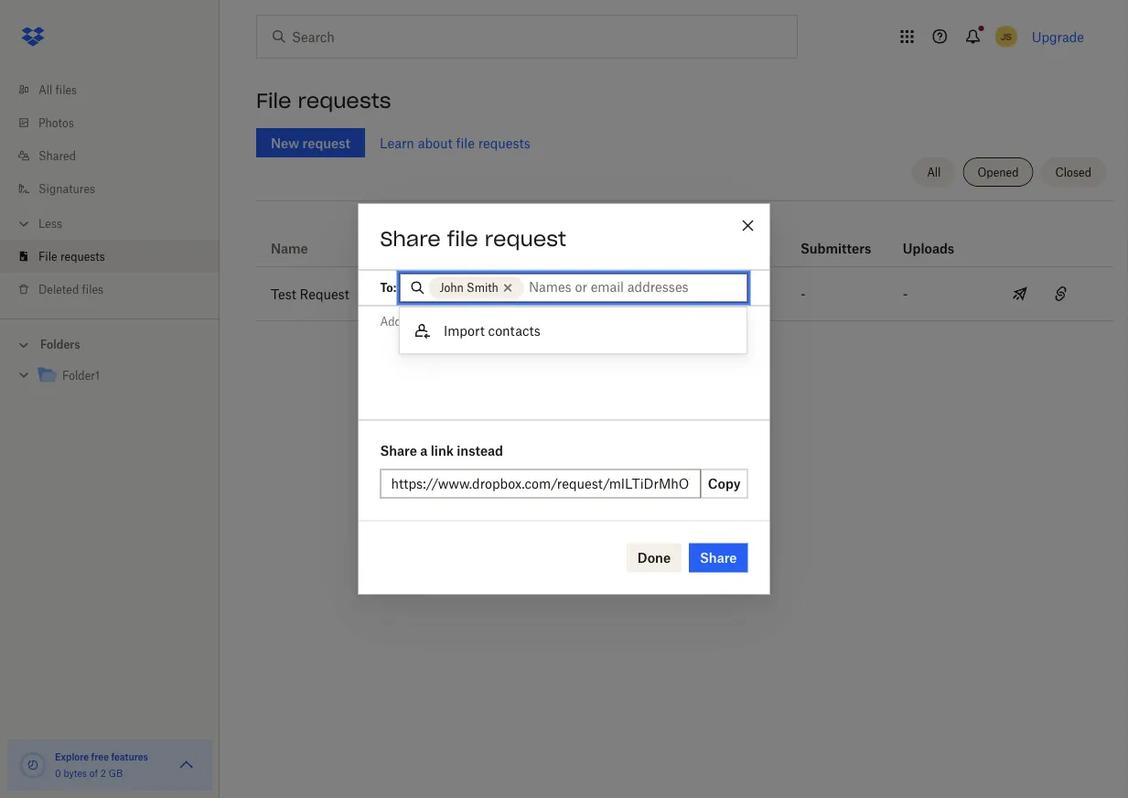 Task type: describe. For each thing, give the bounding box(es) containing it.
request
[[300, 286, 349, 302]]

copy
[[708, 476, 741, 492]]

list containing all files
[[0, 62, 220, 319]]

explore free features 0 bytes of 2 gb
[[55, 751, 148, 779]]

of
[[90, 768, 98, 779]]

closed
[[1056, 165, 1092, 179]]

Contact input text field
[[529, 276, 739, 297]]

deleted
[[38, 282, 79, 296]]

deleted files link
[[15, 273, 220, 306]]

row containing name
[[256, 208, 1114, 267]]

contacts
[[488, 323, 541, 338]]

import contacts option
[[400, 315, 747, 346]]

3 - from the left
[[903, 286, 909, 302]]

import contacts
[[444, 323, 541, 338]]

link
[[431, 443, 454, 458]]

free
[[91, 751, 109, 763]]

cell inside row
[[1073, 267, 1114, 320]]

table containing name
[[256, 208, 1114, 321]]

all files
[[38, 83, 77, 97]]

1 vertical spatial requests
[[479, 135, 531, 151]]

all files link
[[15, 73, 220, 106]]

done
[[638, 550, 671, 566]]

request
[[485, 226, 567, 251]]

share button
[[689, 543, 748, 573]]

shared
[[38, 149, 76, 162]]

about
[[418, 135, 453, 151]]

share for share a link instead
[[380, 443, 417, 458]]

bytes
[[64, 768, 87, 779]]

learn about file requests link
[[380, 135, 531, 151]]

less image
[[15, 215, 33, 233]]

created button
[[494, 237, 544, 259]]

file inside dialog
[[447, 226, 479, 251]]

11/16/2023
[[494, 286, 563, 302]]

learn
[[380, 135, 415, 151]]

name
[[271, 240, 308, 256]]

explore
[[55, 751, 89, 763]]

files for deleted files
[[82, 282, 104, 296]]

opened button
[[963, 157, 1034, 187]]

learn about file requests
[[380, 135, 531, 151]]

john smith
[[440, 281, 499, 295]]

Share a link instead text field
[[391, 474, 690, 494]]

import
[[444, 323, 485, 338]]

1 horizontal spatial requests
[[298, 88, 391, 114]]

upgrade
[[1032, 29, 1085, 44]]

share file request dialog
[[358, 204, 770, 595]]



Task type: locate. For each thing, give the bounding box(es) containing it.
row
[[256, 208, 1114, 267], [256, 267, 1114, 321]]

all up photos
[[38, 83, 52, 97]]

share file request
[[380, 226, 567, 251]]

share for share file request
[[380, 226, 441, 251]]

folders button
[[0, 330, 220, 357]]

all inside all button
[[927, 165, 942, 179]]

files
[[55, 83, 77, 97], [82, 282, 104, 296]]

1 horizontal spatial -
[[801, 286, 806, 302]]

share
[[380, 226, 441, 251], [380, 443, 417, 458], [700, 550, 737, 566]]

0 horizontal spatial all
[[38, 83, 52, 97]]

instead
[[457, 443, 504, 458]]

folder1
[[62, 369, 100, 383]]

share left 'a'
[[380, 443, 417, 458]]

1 horizontal spatial file
[[256, 88, 292, 114]]

quota usage element
[[18, 751, 48, 780]]

0 vertical spatial file
[[456, 135, 475, 151]]

column header
[[647, 215, 757, 259], [801, 215, 874, 259], [903, 215, 977, 259]]

row containing test request
[[256, 267, 1114, 321]]

file up john smith
[[447, 226, 479, 251]]

all for all
[[927, 165, 942, 179]]

all inside all files link
[[38, 83, 52, 97]]

less
[[38, 217, 62, 230]]

file requests list item
[[0, 240, 220, 273]]

0 horizontal spatial file requests
[[38, 249, 105, 263]]

0 vertical spatial file
[[256, 88, 292, 114]]

1 vertical spatial file requests
[[38, 249, 105, 263]]

signatures
[[38, 182, 95, 195]]

test
[[271, 286, 296, 302]]

2 - from the left
[[801, 286, 806, 302]]

0 horizontal spatial column header
[[647, 215, 757, 259]]

-
[[647, 286, 652, 302], [801, 286, 806, 302], [903, 286, 909, 302]]

created
[[494, 240, 544, 256]]

file requests up "learn"
[[256, 88, 391, 114]]

0 vertical spatial files
[[55, 83, 77, 97]]

share right done
[[700, 550, 737, 566]]

1 column header from the left
[[647, 215, 757, 259]]

1 vertical spatial file
[[447, 226, 479, 251]]

shared link
[[15, 139, 220, 172]]

dropbox image
[[15, 18, 51, 55]]

photos
[[38, 116, 74, 130]]

1 horizontal spatial all
[[927, 165, 942, 179]]

1 horizontal spatial files
[[82, 282, 104, 296]]

2 horizontal spatial requests
[[479, 135, 531, 151]]

3 column header from the left
[[903, 215, 977, 259]]

all button
[[913, 157, 956, 187]]

file
[[256, 88, 292, 114], [38, 249, 57, 263]]

opened
[[978, 165, 1019, 179]]

to:
[[380, 281, 397, 295]]

files for all files
[[55, 83, 77, 97]]

2
[[100, 768, 106, 779]]

1 vertical spatial file
[[38, 249, 57, 263]]

2 horizontal spatial -
[[903, 286, 909, 302]]

2 column header from the left
[[801, 215, 874, 259]]

0 horizontal spatial file
[[38, 249, 57, 263]]

upgrade link
[[1032, 29, 1085, 44]]

test request
[[271, 286, 349, 302]]

requests up deleted files
[[60, 249, 105, 263]]

file requests
[[256, 88, 391, 114], [38, 249, 105, 263]]

1 horizontal spatial column header
[[801, 215, 874, 259]]

1 vertical spatial all
[[927, 165, 942, 179]]

2 vertical spatial requests
[[60, 249, 105, 263]]

requests up "learn"
[[298, 88, 391, 114]]

1 - from the left
[[647, 286, 652, 302]]

1 vertical spatial share
[[380, 443, 417, 458]]

requests inside list item
[[60, 249, 105, 263]]

0 vertical spatial file requests
[[256, 88, 391, 114]]

folders
[[40, 338, 80, 352]]

table
[[256, 208, 1114, 321]]

cell
[[1073, 267, 1114, 320]]

all left opened button
[[927, 165, 942, 179]]

list
[[0, 62, 220, 319]]

Add a message (optional) text field
[[358, 306, 770, 417]]

2 row from the top
[[256, 267, 1114, 321]]

file requests link
[[15, 240, 220, 273]]

file requests up deleted files
[[38, 249, 105, 263]]

0 horizontal spatial requests
[[60, 249, 105, 263]]

done button
[[627, 543, 682, 573]]

file requests inside list item
[[38, 249, 105, 263]]

2 vertical spatial share
[[700, 550, 737, 566]]

smith
[[467, 281, 499, 295]]

file
[[456, 135, 475, 151], [447, 226, 479, 251]]

requests
[[298, 88, 391, 114], [479, 135, 531, 151], [60, 249, 105, 263]]

share a link instead
[[380, 443, 504, 458]]

all for all files
[[38, 83, 52, 97]]

0 vertical spatial all
[[38, 83, 52, 97]]

copy button
[[701, 469, 748, 498]]

deleted files
[[38, 282, 104, 296]]

2 horizontal spatial column header
[[903, 215, 977, 259]]

1 vertical spatial files
[[82, 282, 104, 296]]

closed button
[[1041, 157, 1107, 187]]

features
[[111, 751, 148, 763]]

1 horizontal spatial file requests
[[256, 88, 391, 114]]

0
[[55, 768, 61, 779]]

all
[[38, 83, 52, 97], [927, 165, 942, 179]]

copy link image
[[1050, 283, 1072, 305]]

0 vertical spatial requests
[[298, 88, 391, 114]]

0 horizontal spatial files
[[55, 83, 77, 97]]

photos link
[[15, 106, 220, 139]]

folder1 link
[[37, 364, 205, 389]]

a
[[421, 443, 428, 458]]

signatures link
[[15, 172, 220, 205]]

share inside "button"
[[700, 550, 737, 566]]

share up to:
[[380, 226, 441, 251]]

file right about
[[456, 135, 475, 151]]

john
[[440, 281, 464, 295]]

0 horizontal spatial -
[[647, 286, 652, 302]]

john smith button
[[429, 277, 524, 299]]

0 vertical spatial share
[[380, 226, 441, 251]]

files right deleted
[[82, 282, 104, 296]]

files up photos
[[55, 83, 77, 97]]

send email image
[[1010, 283, 1031, 305]]

gb
[[109, 768, 123, 779]]

1 row from the top
[[256, 208, 1114, 267]]

file inside list item
[[38, 249, 57, 263]]

requests right about
[[479, 135, 531, 151]]



Task type: vqa. For each thing, say whether or not it's contained in the screenshot.
files corresponding to Deleted files
yes



